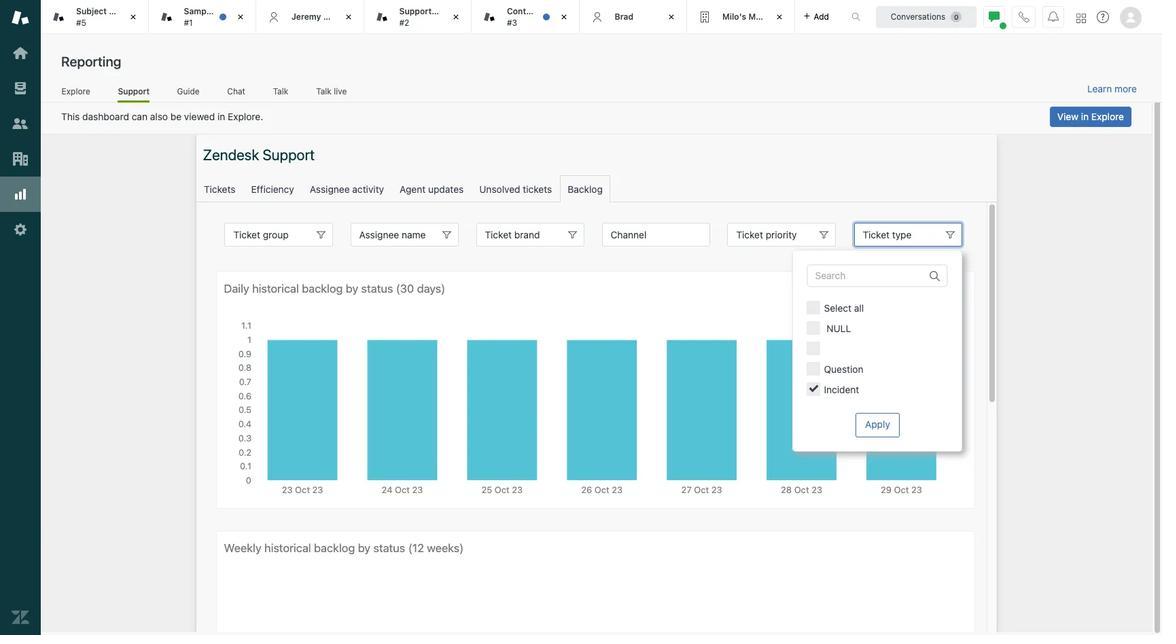 Task type: vqa. For each thing, say whether or not it's contained in the screenshot.
Tab containing Contact
yes



Task type: locate. For each thing, give the bounding box(es) containing it.
this dashboard can also be viewed in explore.
[[61, 111, 263, 122]]

close image right the #2
[[449, 10, 463, 24]]

views image
[[12, 80, 29, 97]]

add
[[814, 11, 830, 21]]

explore inside view in explore button
[[1092, 111, 1125, 122]]

view
[[1058, 111, 1079, 122]]

1 tab from the left
[[41, 0, 149, 34]]

talk for talk
[[273, 86, 288, 96]]

1 horizontal spatial close image
[[557, 10, 571, 24]]

support for support
[[118, 86, 150, 96]]

close image right brad
[[665, 10, 679, 24]]

1 in from the left
[[218, 111, 225, 122]]

0 horizontal spatial talk
[[273, 86, 288, 96]]

0 vertical spatial support
[[399, 6, 432, 16]]

subject
[[76, 6, 107, 16]]

in inside button
[[1082, 111, 1089, 122]]

talk right chat
[[273, 86, 288, 96]]

support link
[[118, 86, 150, 103]]

4 tab from the left
[[687, 0, 795, 34]]

this
[[61, 111, 80, 122]]

explore down "learn more" link
[[1092, 111, 1125, 122]]

support up the "can"
[[118, 86, 150, 96]]

tab
[[41, 0, 149, 34], [364, 0, 472, 34], [472, 0, 580, 34], [687, 0, 795, 34]]

add button
[[795, 0, 838, 33]]

jeremy
[[292, 11, 321, 22]]

brad tab
[[580, 0, 687, 34]]

close image for #1
[[234, 10, 248, 24]]

admin image
[[12, 221, 29, 239]]

explore up this
[[62, 86, 90, 96]]

contact
[[507, 6, 539, 16]]

talk
[[273, 86, 288, 96], [316, 86, 332, 96]]

1 close image from the left
[[234, 10, 248, 24]]

miller
[[323, 11, 346, 22]]

close image
[[126, 10, 140, 24], [342, 10, 355, 24], [449, 10, 463, 24], [665, 10, 679, 24], [773, 10, 786, 24]]

brad
[[615, 11, 634, 22]]

1 vertical spatial explore
[[1092, 111, 1125, 122]]

zendesk image
[[12, 609, 29, 627]]

2 tab from the left
[[364, 0, 472, 34]]

close image inside brad tab
[[665, 10, 679, 24]]

close image left add dropdown button
[[773, 10, 786, 24]]

4 close image from the left
[[665, 10, 679, 24]]

support outreach #2
[[399, 6, 471, 28]]

explore
[[62, 86, 90, 96], [1092, 111, 1125, 122]]

chat link
[[227, 86, 246, 101]]

support
[[399, 6, 432, 16], [118, 86, 150, 96]]

0 horizontal spatial close image
[[234, 10, 248, 24]]

2 close image from the left
[[557, 10, 571, 24]]

2 talk from the left
[[316, 86, 332, 96]]

1 horizontal spatial talk
[[316, 86, 332, 96]]

1 vertical spatial support
[[118, 86, 150, 96]]

close image
[[234, 10, 248, 24], [557, 10, 571, 24]]

close image inside "#1" tab
[[234, 10, 248, 24]]

0 horizontal spatial support
[[118, 86, 150, 96]]

0 horizontal spatial in
[[218, 111, 225, 122]]

in
[[218, 111, 225, 122], [1082, 111, 1089, 122]]

live
[[334, 86, 347, 96]]

also
[[150, 111, 168, 122]]

explore link
[[61, 86, 91, 101]]

1 close image from the left
[[126, 10, 140, 24]]

talk left live on the top of the page
[[316, 86, 332, 96]]

support up the #2
[[399, 6, 432, 16]]

0 horizontal spatial explore
[[62, 86, 90, 96]]

close image right #1
[[234, 10, 248, 24]]

0 vertical spatial explore
[[62, 86, 90, 96]]

button displays agent's chat status as online. image
[[989, 11, 1000, 22]]

main element
[[0, 0, 41, 636]]

support inside support outreach #2
[[399, 6, 432, 16]]

tab containing contact
[[472, 0, 580, 34]]

tabs tab list
[[41, 0, 838, 34]]

1 talk from the left
[[273, 86, 288, 96]]

3 tab from the left
[[472, 0, 580, 34]]

in right view
[[1082, 111, 1089, 122]]

subject line #5
[[76, 6, 126, 28]]

1 horizontal spatial support
[[399, 6, 432, 16]]

#3
[[507, 17, 518, 28]]

jeremy miller
[[292, 11, 346, 22]]

viewed
[[184, 111, 215, 122]]

learn more link
[[1088, 83, 1138, 95]]

1 horizontal spatial in
[[1082, 111, 1089, 122]]

close image right jeremy
[[342, 10, 355, 24]]

zendesk support image
[[12, 9, 29, 27]]

1 horizontal spatial explore
[[1092, 111, 1125, 122]]

close image right line
[[126, 10, 140, 24]]

2 close image from the left
[[342, 10, 355, 24]]

can
[[132, 111, 148, 122]]

in right viewed
[[218, 111, 225, 122]]

contact #3
[[507, 6, 539, 28]]

2 in from the left
[[1082, 111, 1089, 122]]

chat
[[227, 86, 245, 96]]

#2
[[399, 17, 410, 28]]

talk inside talk 'link'
[[273, 86, 288, 96]]

line
[[109, 6, 126, 16]]

close image right contact #3
[[557, 10, 571, 24]]

talk inside talk live link
[[316, 86, 332, 96]]



Task type: describe. For each thing, give the bounding box(es) containing it.
guide link
[[177, 86, 200, 101]]

zendesk products image
[[1077, 13, 1087, 23]]

talk live
[[316, 86, 347, 96]]

#1
[[184, 17, 193, 28]]

#5
[[76, 17, 86, 28]]

notifications image
[[1048, 11, 1059, 22]]

get started image
[[12, 44, 29, 62]]

5 close image from the left
[[773, 10, 786, 24]]

explore inside explore link
[[62, 86, 90, 96]]

more
[[1115, 83, 1138, 95]]

learn
[[1088, 83, 1113, 95]]

tab containing subject line
[[41, 0, 149, 34]]

customers image
[[12, 115, 29, 133]]

view in explore button
[[1050, 107, 1132, 127]]

reporting image
[[12, 186, 29, 203]]

tab containing support outreach
[[364, 0, 472, 34]]

view in explore
[[1058, 111, 1125, 122]]

conversations button
[[876, 6, 977, 28]]

guide
[[177, 86, 200, 96]]

talk link
[[273, 86, 289, 101]]

close image inside jeremy miller tab
[[342, 10, 355, 24]]

get help image
[[1097, 11, 1110, 23]]

close image for #3
[[557, 10, 571, 24]]

talk live link
[[316, 86, 347, 101]]

learn more
[[1088, 83, 1138, 95]]

talk for talk live
[[316, 86, 332, 96]]

3 close image from the left
[[449, 10, 463, 24]]

jeremy miller tab
[[256, 0, 364, 34]]

#1 tab
[[149, 0, 256, 34]]

outreach
[[434, 6, 471, 16]]

organizations image
[[12, 150, 29, 168]]

reporting
[[61, 54, 121, 69]]

be
[[171, 111, 182, 122]]

support for support outreach #2
[[399, 6, 432, 16]]

conversations
[[891, 11, 946, 21]]

explore.
[[228, 111, 263, 122]]

dashboard
[[82, 111, 129, 122]]



